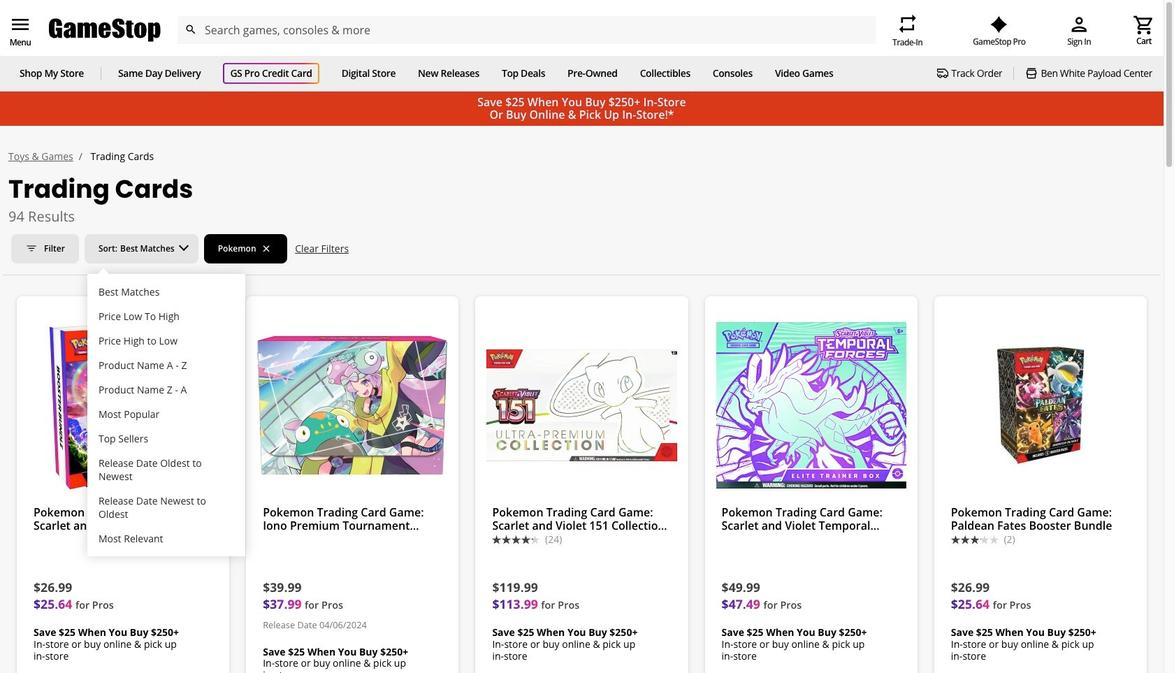 Task type: describe. For each thing, give the bounding box(es) containing it.
Search games, consoles & more search field
[[205, 16, 851, 44]]

gamestop pro icon image
[[991, 16, 1008, 33]]



Task type: vqa. For each thing, say whether or not it's contained in the screenshot.
search box on the top
yes



Task type: locate. For each thing, give the bounding box(es) containing it.
gamestop image
[[49, 17, 161, 44]]

None search field
[[177, 16, 876, 44]]



